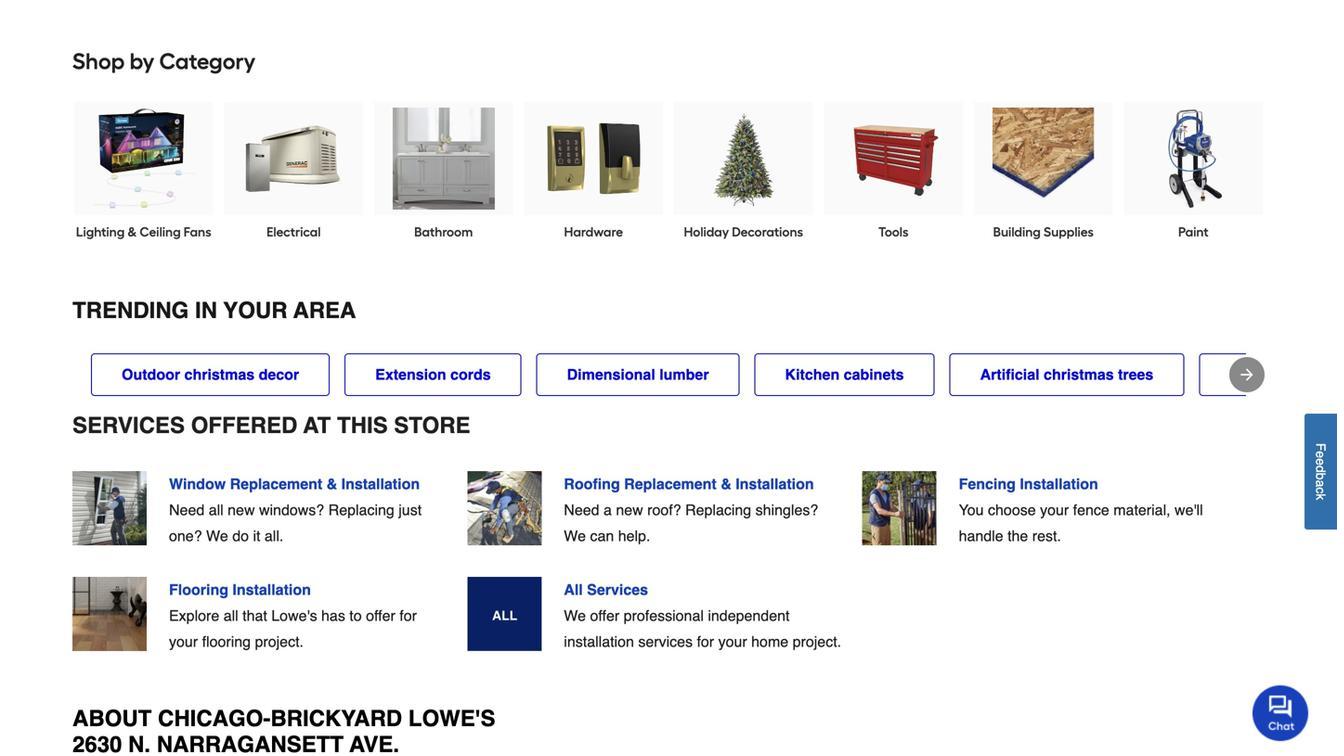 Task type: describe. For each thing, give the bounding box(es) containing it.
electrical link
[[267, 223, 321, 241]]

tools
[[878, 224, 909, 240]]

extension cords link
[[345, 354, 522, 397]]

services inside all services we offer professional independent installation services for your home project.
[[587, 582, 648, 599]]

flooring installation explore all that lowe's has to offer for your flooring project.
[[169, 582, 417, 651]]

all services image
[[467, 578, 542, 652]]

shop by category heading
[[72, 43, 1265, 80]]

trending in your area
[[72, 298, 356, 324]]

new for windows?
[[228, 502, 255, 519]]

dimensional
[[567, 366, 655, 384]]

category
[[159, 48, 256, 75]]

christmas for outdoor
[[184, 366, 255, 384]]

1 vertical spatial lowe's
[[408, 707, 495, 732]]

fencing installation you choose your fence material, we'll handle the rest.
[[959, 476, 1203, 545]]

it
[[253, 528, 260, 545]]

bathroom list item
[[374, 102, 513, 241]]

choose
[[988, 502, 1036, 519]]

a for b
[[1313, 480, 1328, 488]]

lighting & ceiling fans list item
[[74, 102, 213, 241]]

paint list item
[[1124, 102, 1263, 241]]

about
[[72, 707, 152, 732]]

fencing installation image
[[862, 472, 937, 546]]

f
[[1313, 443, 1328, 451]]

your
[[223, 298, 287, 324]]

window
[[169, 476, 226, 493]]

fence
[[1073, 502, 1109, 519]]

extension cords
[[375, 366, 491, 384]]

your inside all services we offer professional independent installation services for your home project.
[[718, 634, 747, 651]]

paint
[[1178, 224, 1209, 240]]

project. inside the flooring installation explore all that lowe's has to offer for your flooring project.
[[255, 634, 304, 651]]

roofing replacement & installation link
[[564, 472, 833, 498]]

bathroom link
[[414, 223, 473, 241]]

for inside all services we offer professional independent installation services for your home project.
[[697, 634, 714, 651]]

hardware link
[[564, 223, 623, 241]]

tools link
[[878, 223, 909, 241]]

rest.
[[1032, 528, 1061, 545]]

at
[[303, 413, 331, 439]]

all.
[[265, 528, 284, 545]]

chicago-
[[158, 707, 271, 732]]

building
[[993, 224, 1041, 240]]

arrow right image
[[1238, 366, 1256, 384]]

roof?
[[647, 502, 681, 519]]

cords
[[450, 366, 491, 384]]

we inside roofing replacement & installation need a new roof? replacing shingles? we can help.
[[564, 528, 586, 545]]

hardware image
[[543, 108, 645, 210]]

you
[[959, 502, 984, 519]]

lighting & ceiling fans image
[[93, 108, 195, 210]]

replacement for roof?
[[624, 476, 717, 493]]

& inside list item
[[128, 224, 137, 240]]

trending
[[72, 298, 189, 324]]

c
[[1313, 488, 1328, 494]]

d
[[1313, 466, 1328, 473]]

offer inside the flooring installation explore all that lowe's has to offer for your flooring project.
[[366, 608, 395, 625]]

flooring installation image
[[72, 578, 147, 652]]

offered
[[191, 413, 297, 439]]

0 horizontal spatial services
[[72, 413, 185, 439]]

do
[[232, 528, 249, 545]]

hardware list item
[[524, 102, 663, 241]]

artificial
[[980, 366, 1040, 384]]

holiday decorations link
[[684, 223, 803, 241]]

building supplies
[[993, 224, 1094, 240]]

& for window replacement & installation
[[327, 476, 337, 493]]

roofing
[[564, 476, 620, 493]]

in
[[195, 298, 217, 324]]

we'll
[[1175, 502, 1203, 519]]

building supplies link
[[993, 223, 1094, 241]]

tools list item
[[824, 102, 963, 241]]

lowe's inside the flooring installation explore all that lowe's has to offer for your flooring project.
[[271, 608, 317, 625]]

help.
[[618, 528, 650, 545]]

paint link
[[1178, 223, 1209, 241]]

to
[[349, 608, 362, 625]]

about chicago-brickyard lowe's
[[72, 707, 495, 732]]

2 e from the top
[[1313, 459, 1328, 466]]

all inside window replacement & installation need all new windows? replacing just one? we do it all.
[[209, 502, 224, 519]]

offer inside all services we offer professional independent installation services for your home project.
[[590, 608, 620, 625]]

services offered at this store
[[72, 413, 470, 439]]

window replacement & installation link
[[169, 472, 438, 498]]

k
[[1313, 494, 1328, 501]]

holiday decorations
[[684, 224, 803, 240]]

we inside all services we offer professional independent installation services for your home project.
[[564, 608, 586, 625]]

cabinets
[[844, 366, 904, 384]]

installation
[[564, 634, 634, 651]]

one?
[[169, 528, 202, 545]]

a for need
[[604, 502, 612, 519]]

the
[[1008, 528, 1028, 545]]

installation inside window replacement & installation need all new windows? replacing just one? we do it all.
[[341, 476, 420, 493]]

ceiling
[[140, 224, 181, 240]]

holiday
[[684, 224, 729, 240]]

window replacement & installation need all new windows? replacing just one? we do it all.
[[169, 476, 422, 545]]

holiday decorations image
[[692, 108, 795, 210]]

1 e from the top
[[1313, 451, 1328, 459]]

installation inside the flooring installation explore all that lowe's has to offer for your flooring project.
[[233, 582, 311, 599]]

all
[[564, 582, 583, 599]]

outdoor
[[122, 366, 180, 384]]

replacing for windows?
[[328, 502, 394, 519]]

independent
[[708, 608, 790, 625]]

extension
[[375, 366, 446, 384]]

installation inside fencing installation you choose your fence material, we'll handle the rest.
[[1020, 476, 1098, 493]]



Task type: locate. For each thing, give the bounding box(es) containing it.
all services we offer professional independent installation services for your home project.
[[564, 582, 841, 651]]

installation up shingles? on the bottom right
[[736, 476, 814, 493]]

flooring installation link
[[169, 578, 438, 604]]

christmas left trees
[[1044, 366, 1114, 384]]

need inside roofing replacement & installation need a new roof? replacing shingles? we can help.
[[564, 502, 599, 519]]

1 replacing from the left
[[328, 502, 394, 519]]

1 vertical spatial all
[[224, 608, 238, 625]]

0 horizontal spatial replacement
[[230, 476, 322, 493]]

lighting
[[76, 224, 125, 240]]

1 replacement from the left
[[230, 476, 322, 493]]

fencing
[[959, 476, 1016, 493]]

replacing inside window replacement & installation need all new windows? replacing just one? we do it all.
[[328, 502, 394, 519]]

1 horizontal spatial new
[[616, 502, 643, 519]]

explore
[[169, 608, 219, 625]]

1 horizontal spatial services
[[587, 582, 648, 599]]

replacement up windows?
[[230, 476, 322, 493]]

new inside roofing replacement & installation need a new roof? replacing shingles? we can help.
[[616, 502, 643, 519]]

2 horizontal spatial &
[[721, 476, 731, 493]]

electrical image
[[243, 108, 345, 210]]

flooring
[[202, 634, 251, 651]]

1 need from the left
[[169, 502, 205, 519]]

fans
[[184, 224, 211, 240]]

can
[[590, 528, 614, 545]]

electrical
[[267, 224, 321, 240]]

0 horizontal spatial &
[[128, 224, 137, 240]]

christmas up "offered"
[[184, 366, 255, 384]]

2 horizontal spatial your
[[1040, 502, 1069, 519]]

all
[[209, 502, 224, 519], [224, 608, 238, 625]]

1 horizontal spatial a
[[1313, 480, 1328, 488]]

dimensional lumber link
[[536, 354, 740, 397]]

shingles?
[[756, 502, 818, 519]]

0 horizontal spatial new
[[228, 502, 255, 519]]

fencing installation link
[[959, 472, 1228, 498]]

kitchen
[[785, 366, 840, 384]]

christmas for artificial
[[1044, 366, 1114, 384]]

2 project. from the left
[[793, 634, 841, 651]]

1 vertical spatial for
[[697, 634, 714, 651]]

that
[[242, 608, 267, 625]]

shop
[[72, 48, 125, 75]]

building supplies image
[[992, 108, 1095, 210]]

1 horizontal spatial replacement
[[624, 476, 717, 493]]

2 replacing from the left
[[685, 502, 751, 519]]

e up b
[[1313, 459, 1328, 466]]

1 offer from the left
[[366, 608, 395, 625]]

0 horizontal spatial replacing
[[328, 502, 394, 519]]

decorations
[[732, 224, 803, 240]]

kitchen cabinets
[[785, 366, 904, 384]]

new
[[228, 502, 255, 519], [616, 502, 643, 519]]

hardware
[[564, 224, 623, 240]]

offer
[[366, 608, 395, 625], [590, 608, 620, 625]]

a up k
[[1313, 480, 1328, 488]]

a inside roofing replacement & installation need a new roof? replacing shingles? we can help.
[[604, 502, 612, 519]]

brickyard
[[271, 707, 402, 732]]

lighting & ceiling fans
[[76, 224, 211, 240]]

need for need all new windows? replacing just one? we do it all.
[[169, 502, 205, 519]]

material,
[[1114, 502, 1171, 519]]

decor
[[259, 366, 299, 384]]

new up help.
[[616, 502, 643, 519]]

window replacement & installation image
[[72, 472, 147, 546]]

all inside the flooring installation explore all that lowe's has to offer for your flooring project.
[[224, 608, 238, 625]]

2 christmas from the left
[[1044, 366, 1114, 384]]

store
[[394, 413, 470, 439]]

0 vertical spatial for
[[400, 608, 417, 625]]

1 christmas from the left
[[184, 366, 255, 384]]

for right services
[[697, 634, 714, 651]]

replacing down the roofing replacement & installation link
[[685, 502, 751, 519]]

we down all
[[564, 608, 586, 625]]

christmas inside artificial christmas trees link
[[1044, 366, 1114, 384]]

2 new from the left
[[616, 502, 643, 519]]

0 horizontal spatial a
[[604, 502, 612, 519]]

vanity lights
[[1230, 366, 1317, 384]]

your inside fencing installation you choose your fence material, we'll handle the rest.
[[1040, 502, 1069, 519]]

replacement inside roofing replacement & installation need a new roof? replacing shingles? we can help.
[[624, 476, 717, 493]]

offer up installation
[[590, 608, 620, 625]]

project. down that
[[255, 634, 304, 651]]

replacement up roof? on the bottom of page
[[624, 476, 717, 493]]

for inside the flooring installation explore all that lowe's has to offer for your flooring project.
[[400, 608, 417, 625]]

we
[[206, 528, 228, 545], [564, 528, 586, 545], [564, 608, 586, 625]]

new for roof?
[[616, 502, 643, 519]]

0 vertical spatial a
[[1313, 480, 1328, 488]]

lighting & ceiling fans link
[[76, 223, 211, 241]]

tools image
[[842, 108, 945, 210]]

professional
[[624, 608, 704, 625]]

b
[[1313, 473, 1328, 480]]

outdoor christmas decor
[[122, 366, 299, 384]]

vanity lights link
[[1199, 354, 1337, 397]]

1 vertical spatial a
[[604, 502, 612, 519]]

& inside roofing replacement & installation need a new roof? replacing shingles? we can help.
[[721, 476, 731, 493]]

installation up that
[[233, 582, 311, 599]]

shop by category
[[72, 48, 256, 75]]

for
[[400, 608, 417, 625], [697, 634, 714, 651]]

flooring
[[169, 582, 228, 599]]

0 horizontal spatial your
[[169, 634, 198, 651]]

a up can
[[604, 502, 612, 519]]

lights
[[1278, 366, 1317, 384]]

replacement inside window replacement & installation need all new windows? replacing just one? we do it all.
[[230, 476, 322, 493]]

replacing left just
[[328, 502, 394, 519]]

we left do
[[206, 528, 228, 545]]

0 horizontal spatial christmas
[[184, 366, 255, 384]]

& inside window replacement & installation need all new windows? replacing just one? we do it all.
[[327, 476, 337, 493]]

0 vertical spatial services
[[72, 413, 185, 439]]

1 horizontal spatial &
[[327, 476, 337, 493]]

2 need from the left
[[564, 502, 599, 519]]

building supplies list item
[[974, 102, 1113, 241]]

christmas inside outdoor christmas decor 'link'
[[184, 366, 255, 384]]

1 project. from the left
[[255, 634, 304, 651]]

this
[[337, 413, 388, 439]]

1 horizontal spatial christmas
[[1044, 366, 1114, 384]]

f e e d b a c k
[[1313, 443, 1328, 501]]

replacing inside roofing replacement & installation need a new roof? replacing shingles? we can help.
[[685, 502, 751, 519]]

replacement
[[230, 476, 322, 493], [624, 476, 717, 493]]

installation inside roofing replacement & installation need a new roof? replacing shingles? we can help.
[[736, 476, 814, 493]]

by
[[130, 48, 154, 75]]

christmas
[[184, 366, 255, 384], [1044, 366, 1114, 384]]

all left that
[[224, 608, 238, 625]]

& for roofing replacement & installation
[[721, 476, 731, 493]]

need up one?
[[169, 502, 205, 519]]

lumber
[[659, 366, 709, 384]]

1 horizontal spatial lowe's
[[408, 707, 495, 732]]

your up "rest."
[[1040, 502, 1069, 519]]

your down explore
[[169, 634, 198, 651]]

0 vertical spatial all
[[209, 502, 224, 519]]

holiday decorations list item
[[674, 102, 813, 241]]

vanity
[[1230, 366, 1274, 384]]

your inside the flooring installation explore all that lowe's has to offer for your flooring project.
[[169, 634, 198, 651]]

has
[[321, 608, 345, 625]]

services down outdoor
[[72, 413, 185, 439]]

offer right to
[[366, 608, 395, 625]]

f e e d b a c k button
[[1305, 414, 1337, 530]]

0 horizontal spatial lowe's
[[271, 608, 317, 625]]

services
[[638, 634, 693, 651]]

electrical list item
[[224, 102, 363, 241]]

0 horizontal spatial offer
[[366, 608, 395, 625]]

your
[[1040, 502, 1069, 519], [169, 634, 198, 651], [718, 634, 747, 651]]

2 offer from the left
[[590, 608, 620, 625]]

installation up fence
[[1020, 476, 1098, 493]]

e
[[1313, 451, 1328, 459], [1313, 459, 1328, 466]]

1 horizontal spatial your
[[718, 634, 747, 651]]

trees
[[1118, 366, 1154, 384]]

1 horizontal spatial offer
[[590, 608, 620, 625]]

handle
[[959, 528, 1003, 545]]

1 vertical spatial services
[[587, 582, 648, 599]]

0 horizontal spatial project.
[[255, 634, 304, 651]]

replacing for roof?
[[685, 502, 751, 519]]

0 horizontal spatial need
[[169, 502, 205, 519]]

0 vertical spatial lowe's
[[271, 608, 317, 625]]

artificial christmas trees link
[[950, 354, 1184, 397]]

1 new from the left
[[228, 502, 255, 519]]

paint image
[[1142, 108, 1245, 210]]

all down window
[[209, 502, 224, 519]]

supplies
[[1044, 224, 1094, 240]]

need inside window replacement & installation need all new windows? replacing just one? we do it all.
[[169, 502, 205, 519]]

we left can
[[564, 528, 586, 545]]

for right to
[[400, 608, 417, 625]]

need for need a new roof? replacing shingles? we can help.
[[564, 502, 599, 519]]

dimensional lumber
[[567, 366, 709, 384]]

we inside window replacement & installation need all new windows? replacing just one? we do it all.
[[206, 528, 228, 545]]

just
[[399, 502, 422, 519]]

roofing replacement & installation image
[[467, 472, 542, 546]]

project. right 'home'
[[793, 634, 841, 651]]

artificial christmas trees
[[980, 366, 1154, 384]]

outdoor christmas decor link
[[91, 354, 330, 397]]

1 horizontal spatial project.
[[793, 634, 841, 651]]

0 horizontal spatial for
[[400, 608, 417, 625]]

2 replacement from the left
[[624, 476, 717, 493]]

1 horizontal spatial replacing
[[685, 502, 751, 519]]

a inside button
[[1313, 480, 1328, 488]]

1 horizontal spatial need
[[564, 502, 599, 519]]

roofing replacement & installation need a new roof? replacing shingles? we can help.
[[564, 476, 818, 545]]

chat invite button image
[[1253, 685, 1309, 742]]

area
[[293, 298, 356, 324]]

replacement for windows?
[[230, 476, 322, 493]]

project. inside all services we offer professional independent installation services for your home project.
[[793, 634, 841, 651]]

your down independent
[[718, 634, 747, 651]]

project.
[[255, 634, 304, 651], [793, 634, 841, 651]]

services right all
[[587, 582, 648, 599]]

bathroom
[[414, 224, 473, 240]]

new inside window replacement & installation need all new windows? replacing just one? we do it all.
[[228, 502, 255, 519]]

windows?
[[259, 502, 324, 519]]

need down roofing
[[564, 502, 599, 519]]

1 horizontal spatial for
[[697, 634, 714, 651]]

e up d
[[1313, 451, 1328, 459]]

bathroom image
[[393, 108, 495, 210]]

installation up just
[[341, 476, 420, 493]]

home
[[751, 634, 789, 651]]

new up do
[[228, 502, 255, 519]]



Task type: vqa. For each thing, say whether or not it's contained in the screenshot.
Hardware image
yes



